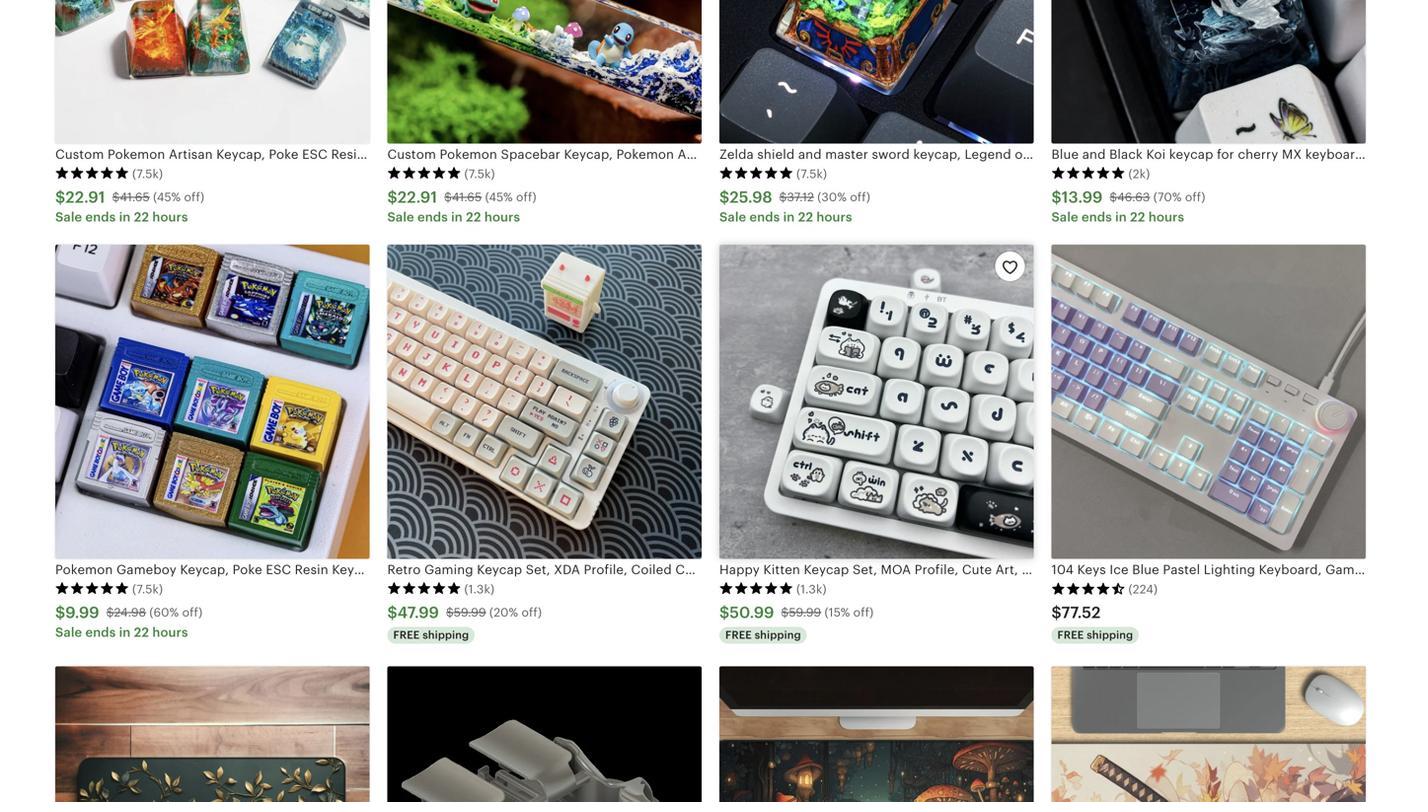 Task type: locate. For each thing, give the bounding box(es) containing it.
sale inside $ 25.98 $ 37.12 (30% off) sale ends in 22 hours
[[720, 210, 746, 225]]

pixel
[[766, 563, 795, 578]]

1 shipping from the left
[[423, 629, 469, 642]]

77.52
[[1062, 604, 1101, 622]]

22 for pokemon gameboy keycap, poke esc resin keycap, custom pokemon handmade keycap, pokemon character custom keycap | gift ideas image
[[134, 625, 149, 640]]

free inside '$ 47.99 $ 59.99 (20% off) free shipping'
[[393, 629, 420, 642]]

1 horizontal spatial (1.3k)
[[797, 583, 827, 596]]

off) for happy kitten keycap set, moa profile, cute art, pbt, cherry mx stem, dye-sub legends image "5 out of 5 stars" image
[[853, 606, 874, 620]]

hours inside the $ 13.99 $ 46.63 (70% off) sale ends in 22 hours
[[1149, 210, 1184, 225]]

1 $ 22.91 $ 41.65 (45% off) sale ends in 22 hours from the left
[[55, 189, 204, 225]]

59.99 inside $ 50.99 $ 59.99 (15% off) free shipping
[[789, 606, 821, 620]]

5 out of 5 stars image for blue and black koi keycap for cherry mx keyboard, sa profile keycap, blue koi keycap gaming gear, first christmas gift for boyfriend image
[[1052, 166, 1126, 180]]

5 out of 5 stars image for custom pokemon spacebar keycap, pokemon artisan keycap, custom pokemon keycaps, anime keycap, cute keycaps, unique gift for him image at the top left of the page
[[387, 166, 461, 180]]

sale inside the $ 13.99 $ 46.63 (70% off) sale ends in 22 hours
[[1052, 210, 1079, 225]]

1 horizontal spatial art,
[[996, 563, 1018, 578]]

$
[[55, 189, 65, 206], [387, 189, 398, 206], [720, 189, 730, 206], [1052, 189, 1062, 206], [112, 191, 120, 204], [444, 191, 452, 204], [779, 191, 787, 204], [1110, 191, 1117, 204], [55, 604, 65, 622], [387, 604, 398, 622], [720, 604, 730, 622], [1052, 604, 1062, 622], [106, 606, 114, 620], [446, 606, 454, 620], [781, 606, 789, 620]]

set, left moa
[[853, 563, 877, 578]]

(45%
[[153, 191, 181, 204], [485, 191, 513, 204]]

off) inside $ 50.99 $ 59.99 (15% off) free shipping
[[853, 606, 874, 620]]

0 horizontal spatial mx
[[900, 563, 920, 578]]

shipping inside "$ 77.52 free shipping"
[[1087, 629, 1133, 642]]

1 horizontal spatial profile,
[[915, 563, 959, 578]]

mx up 4.5 out of 5 stars image
[[1097, 563, 1117, 578]]

2 horizontal spatial free
[[1058, 629, 1084, 642]]

1 (45% from the left
[[153, 191, 181, 204]]

59.99 for 50.99
[[789, 606, 821, 620]]

2 41.65 from the left
[[452, 191, 482, 204]]

ends
[[85, 210, 116, 225], [418, 210, 448, 225], [750, 210, 780, 225], [1082, 210, 1112, 225], [85, 625, 116, 640]]

1 horizontal spatial pbt,
[[1022, 563, 1048, 578]]

off) inside the $ 13.99 $ 46.63 (70% off) sale ends in 22 hours
[[1185, 191, 1206, 204]]

2 mx from the left
[[1097, 563, 1117, 578]]

$ 13.99 $ 46.63 (70% off) sale ends in 22 hours
[[1052, 189, 1206, 225]]

ends for 'zelda shield and master sword keycap, legend of zelda resin keycap, zelda keycap legend of zelda gifts, halloween gift for him, anime keycap' image's "5 out of 5 stars" image
[[750, 210, 780, 225]]

2 cherry from the left
[[1051, 563, 1094, 578]]

5 out of 5 stars image for 'zelda shield and master sword keycap, legend of zelda resin keycap, zelda keycap legend of zelda gifts, halloween gift for him, anime keycap' image
[[720, 166, 794, 180]]

2 keycap from the left
[[804, 563, 849, 578]]

shipping inside '$ 47.99 $ 59.99 (20% off) free shipping'
[[423, 629, 469, 642]]

0 horizontal spatial 22.91
[[65, 189, 105, 206]]

1 horizontal spatial 59.99
[[789, 606, 821, 620]]

1 59.99 from the left
[[454, 606, 486, 620]]

0 horizontal spatial $ 22.91 $ 41.65 (45% off) sale ends in 22 hours
[[55, 189, 204, 225]]

retro gaming keycap set, xda profile, coiled cable option, pixel art, pbt, cherry mx stem
[[387, 563, 957, 578]]

1 horizontal spatial keycap
[[804, 563, 849, 578]]

$ 22.91 $ 41.65 (45% off) sale ends in 22 hours for custom pokemon artisan keycap, poke esc resin keycap, pokemon spacebar resin handmade keycap, pokemon character custom keycap | gift for dad image
[[55, 189, 204, 225]]

$ 9.99 $ 24.98 (60% off) sale ends in 22 hours
[[55, 604, 203, 640]]

(1.3k) up (15%
[[797, 583, 827, 596]]

shipping inside $ 50.99 $ 59.99 (15% off) free shipping
[[755, 629, 801, 642]]

off) for retro gaming keycap set, xda profile, coiled cable option, pixel art, pbt, cherry mx stem image's "5 out of 5 stars" image
[[522, 606, 542, 620]]

22 inside the $ 9.99 $ 24.98 (60% off) sale ends in 22 hours
[[134, 625, 149, 640]]

2 shipping from the left
[[755, 629, 801, 642]]

(7.5k)
[[132, 167, 163, 180], [464, 167, 495, 180], [797, 167, 827, 180], [132, 583, 163, 596]]

in for custom pokemon artisan keycap, poke esc resin keycap, pokemon spacebar resin handmade keycap, pokemon character custom keycap | gift for dad image "5 out of 5 stars" image
[[119, 210, 131, 225]]

1 (1.3k) from the left
[[464, 583, 495, 596]]

set, for 47.99
[[526, 563, 550, 578]]

2 (1.3k) from the left
[[797, 583, 827, 596]]

2 profile, from the left
[[915, 563, 959, 578]]

22.91
[[65, 189, 105, 206], [398, 189, 437, 206]]

2 (45% from the left
[[485, 191, 513, 204]]

0 horizontal spatial free
[[393, 629, 420, 642]]

1 mx from the left
[[900, 563, 920, 578]]

(1.3k) for 47.99
[[464, 583, 495, 596]]

0 horizontal spatial art,
[[799, 563, 822, 578]]

cherry up 4.5 out of 5 stars image
[[1051, 563, 1094, 578]]

art, right the cute
[[996, 563, 1018, 578]]

off) inside '$ 47.99 $ 59.99 (20% off) free shipping'
[[522, 606, 542, 620]]

1 horizontal spatial mx
[[1097, 563, 1117, 578]]

1 horizontal spatial 22.91
[[398, 189, 437, 206]]

shipping down 47.99
[[423, 629, 469, 642]]

1 set, from the left
[[526, 563, 550, 578]]

sale inside the $ 9.99 $ 24.98 (60% off) sale ends in 22 hours
[[55, 625, 82, 640]]

46.63
[[1117, 191, 1150, 204]]

(45% for custom pokemon spacebar keycap, pokemon artisan keycap, custom pokemon keycaps, anime keycap, cute keycaps, unique gift for him image at the top left of the page
[[485, 191, 513, 204]]

1 profile, from the left
[[584, 563, 628, 578]]

shipping down 50.99
[[755, 629, 801, 642]]

off) inside $ 25.98 $ 37.12 (30% off) sale ends in 22 hours
[[850, 191, 871, 204]]

shipping
[[423, 629, 469, 642], [755, 629, 801, 642], [1087, 629, 1133, 642]]

50.99
[[730, 604, 774, 622]]

in inside the $ 13.99 $ 46.63 (70% off) sale ends in 22 hours
[[1115, 210, 1127, 225]]

59.99
[[454, 606, 486, 620], [789, 606, 821, 620]]

keycap for 47.99
[[477, 563, 522, 578]]

kitten
[[763, 563, 800, 578]]

art,
[[799, 563, 822, 578], [996, 563, 1018, 578]]

0 horizontal spatial 41.65
[[120, 191, 150, 204]]

hours for "5 out of 5 stars" image for pokemon gameboy keycap, poke esc resin keycap, custom pokemon handmade keycap, pokemon character custom keycap | gift ideas image
[[152, 625, 188, 640]]

(20%
[[489, 606, 518, 620]]

(1.3k)
[[464, 583, 495, 596], [797, 583, 827, 596]]

1 horizontal spatial 41.65
[[452, 191, 482, 204]]

gaming
[[424, 563, 474, 578]]

1 horizontal spatial cherry
[[1051, 563, 1094, 578]]

in inside $ 25.98 $ 37.12 (30% off) sale ends in 22 hours
[[783, 210, 795, 225]]

2 22.91 from the left
[[398, 189, 437, 206]]

1 horizontal spatial set,
[[853, 563, 877, 578]]

2 free from the left
[[725, 629, 752, 642]]

hours for custom pokemon artisan keycap, poke esc resin keycap, pokemon spacebar resin handmade keycap, pokemon character custom keycap | gift for dad image "5 out of 5 stars" image
[[152, 210, 188, 225]]

59.99 left (20% at the bottom of page
[[454, 606, 486, 620]]

22 for custom pokemon artisan keycap, poke esc resin keycap, pokemon spacebar resin handmade keycap, pokemon character custom keycap | gift for dad image
[[134, 210, 149, 225]]

0 horizontal spatial keycap
[[477, 563, 522, 578]]

free down the 77.52
[[1058, 629, 1084, 642]]

set,
[[526, 563, 550, 578], [853, 563, 877, 578]]

1 horizontal spatial (45%
[[485, 191, 513, 204]]

keycap up (20% at the bottom of page
[[477, 563, 522, 578]]

free down 47.99
[[393, 629, 420, 642]]

1 horizontal spatial free
[[725, 629, 752, 642]]

22
[[134, 210, 149, 225], [466, 210, 481, 225], [798, 210, 813, 225], [1130, 210, 1146, 225], [134, 625, 149, 640]]

set, left xda
[[526, 563, 550, 578]]

ends inside the $ 9.99 $ 24.98 (60% off) sale ends in 22 hours
[[85, 625, 116, 640]]

free down 50.99
[[725, 629, 752, 642]]

(1.3k) up (20% at the bottom of page
[[464, 583, 495, 596]]

hours inside $ 25.98 $ 37.12 (30% off) sale ends in 22 hours
[[817, 210, 852, 225]]

1 horizontal spatial $ 22.91 $ 41.65 (45% off) sale ends in 22 hours
[[387, 189, 537, 225]]

ends inside the $ 13.99 $ 46.63 (70% off) sale ends in 22 hours
[[1082, 210, 1112, 225]]

in for "5 out of 5 stars" image for pokemon gameboy keycap, poke esc resin keycap, custom pokemon handmade keycap, pokemon character custom keycap | gift ideas image
[[119, 625, 131, 640]]

profile, left the cute
[[915, 563, 959, 578]]

1 free from the left
[[393, 629, 420, 642]]

0 horizontal spatial set,
[[526, 563, 550, 578]]

hours for "5 out of 5 stars" image for custom pokemon spacebar keycap, pokemon artisan keycap, custom pokemon keycaps, anime keycap, cute keycaps, unique gift for him image at the top left of the page
[[484, 210, 520, 225]]

(45% for custom pokemon artisan keycap, poke esc resin keycap, pokemon spacebar resin handmade keycap, pokemon character custom keycap | gift for dad image
[[153, 191, 181, 204]]

pbt, right the cute
[[1022, 563, 1048, 578]]

blue and black koi keycap for cherry mx keyboard, sa profile keycap, blue koi keycap gaming gear, first christmas gift for boyfriend image
[[1052, 0, 1366, 144]]

free
[[393, 629, 420, 642], [725, 629, 752, 642], [1058, 629, 1084, 642]]

1 22.91 from the left
[[65, 189, 105, 206]]

ends for "5 out of 5 stars" image for pokemon gameboy keycap, poke esc resin keycap, custom pokemon handmade keycap, pokemon character custom keycap | gift ideas image
[[85, 625, 116, 640]]

59.99 inside '$ 47.99 $ 59.99 (20% off) free shipping'
[[454, 606, 486, 620]]

2 $ 22.91 $ 41.65 (45% off) sale ends in 22 hours from the left
[[387, 189, 537, 225]]

in
[[119, 210, 131, 225], [451, 210, 463, 225], [783, 210, 795, 225], [1115, 210, 1127, 225], [119, 625, 131, 640]]

gaming desk mat with golden leaves antislip durable neoprene for gamers and professionals image
[[55, 667, 370, 802]]

free inside $ 50.99 $ 59.99 (15% off) free shipping
[[725, 629, 752, 642]]

0 horizontal spatial (45%
[[153, 191, 181, 204]]

2 horizontal spatial shipping
[[1087, 629, 1133, 642]]

0 horizontal spatial 59.99
[[454, 606, 486, 620]]

happy kitten keycap set, moa profile, cute art, pbt, cherry mx stem, dye-sub legends image
[[720, 245, 1034, 559]]

$ 22.91 $ 41.65 (45% off) sale ends in 22 hours
[[55, 189, 204, 225], [387, 189, 537, 225]]

cherry left 'stem'
[[854, 563, 897, 578]]

shipping down the 77.52
[[1087, 629, 1133, 642]]

0 horizontal spatial pbt,
[[825, 563, 851, 578]]

dye-
[[1161, 563, 1189, 578]]

profile,
[[584, 563, 628, 578], [915, 563, 959, 578]]

41.65
[[120, 191, 150, 204], [452, 191, 482, 204]]

104 keys ice blue pastel lighting keyboard, gaming/office keyboard, usb wired gaming keyboard, cute custom color mechanical keyboard, gift image
[[1052, 245, 1366, 559]]

pbt, up (15%
[[825, 563, 851, 578]]

5 out of 5 stars image
[[55, 166, 129, 180], [387, 166, 461, 180], [720, 166, 794, 180], [1052, 166, 1126, 180], [55, 582, 129, 596], [387, 582, 461, 596], [720, 582, 794, 596]]

pbt,
[[825, 563, 851, 578], [1022, 563, 1048, 578]]

off)
[[184, 191, 204, 204], [516, 191, 537, 204], [850, 191, 871, 204], [1185, 191, 1206, 204], [182, 606, 203, 620], [522, 606, 542, 620], [853, 606, 874, 620]]

59.99 left (15%
[[789, 606, 821, 620]]

keycap up (15%
[[804, 563, 849, 578]]

cable
[[675, 563, 712, 578]]

22 inside $ 25.98 $ 37.12 (30% off) sale ends in 22 hours
[[798, 210, 813, 225]]

22 for blue and black koi keycap for cherry mx keyboard, sa profile keycap, blue koi keycap gaming gear, first christmas gift for boyfriend image
[[1130, 210, 1146, 225]]

happy
[[720, 563, 760, 578]]

profile, right xda
[[584, 563, 628, 578]]

22 for custom pokemon spacebar keycap, pokemon artisan keycap, custom pokemon keycaps, anime keycap, cute keycaps, unique gift for him image at the top left of the page
[[466, 210, 481, 225]]

keycap
[[477, 563, 522, 578], [804, 563, 849, 578]]

37.12
[[787, 191, 814, 204]]

hours
[[152, 210, 188, 225], [484, 210, 520, 225], [817, 210, 852, 225], [1149, 210, 1184, 225], [152, 625, 188, 640]]

$ inside "$ 77.52 free shipping"
[[1052, 604, 1062, 622]]

3 shipping from the left
[[1087, 629, 1133, 642]]

sub
[[1189, 563, 1213, 578]]

2 set, from the left
[[853, 563, 877, 578]]

cherry
[[854, 563, 897, 578], [1051, 563, 1094, 578]]

in for "5 out of 5 stars" image for custom pokemon spacebar keycap, pokemon artisan keycap, custom pokemon keycaps, anime keycap, cute keycaps, unique gift for him image at the top left of the page
[[451, 210, 463, 225]]

off) inside the $ 9.99 $ 24.98 (60% off) sale ends in 22 hours
[[182, 606, 203, 620]]

3 free from the left
[[1058, 629, 1084, 642]]

hours inside the $ 9.99 $ 24.98 (60% off) sale ends in 22 hours
[[152, 625, 188, 640]]

1 horizontal spatial shipping
[[755, 629, 801, 642]]

art, right pixel on the right bottom of page
[[799, 563, 822, 578]]

keycap for 50.99
[[804, 563, 849, 578]]

0 horizontal spatial cherry
[[854, 563, 897, 578]]

mx left 'stem'
[[900, 563, 920, 578]]

sale
[[55, 210, 82, 225], [387, 210, 414, 225], [720, 210, 746, 225], [1052, 210, 1079, 225], [55, 625, 82, 640]]

custom pokemon spacebar keycap, pokemon artisan keycap, custom pokemon keycaps, anime keycap, cute keycaps, unique gift for him image
[[387, 0, 702, 144]]

in for blue and black koi keycap for cherry mx keyboard, sa profile keycap, blue koi keycap gaming gear, first christmas gift for boyfriend image's "5 out of 5 stars" image
[[1115, 210, 1127, 225]]

24.98
[[114, 606, 146, 620]]

2 59.99 from the left
[[789, 606, 821, 620]]

specialized esports gaming mouse ~30g - fingertip grip (for razer viper v2 pro) - mod kit or fully assembled mouse image
[[387, 667, 702, 802]]

0 horizontal spatial profile,
[[584, 563, 628, 578]]

0 horizontal spatial shipping
[[423, 629, 469, 642]]

22 inside the $ 13.99 $ 46.63 (70% off) sale ends in 22 hours
[[1130, 210, 1146, 225]]

41.65 for custom pokemon artisan keycap, poke esc resin keycap, pokemon spacebar resin handmade keycap, pokemon character custom keycap | gift for dad image "5 out of 5 stars" image
[[120, 191, 150, 204]]

ends inside $ 25.98 $ 37.12 (30% off) sale ends in 22 hours
[[750, 210, 780, 225]]

in inside the $ 9.99 $ 24.98 (60% off) sale ends in 22 hours
[[119, 625, 131, 640]]

mx
[[900, 563, 920, 578], [1097, 563, 1117, 578]]

0 horizontal spatial (1.3k)
[[464, 583, 495, 596]]

41.65 for "5 out of 5 stars" image for custom pokemon spacebar keycap, pokemon artisan keycap, custom pokemon keycaps, anime keycap, cute keycaps, unique gift for him image at the top left of the page
[[452, 191, 482, 204]]

1 keycap from the left
[[477, 563, 522, 578]]

coiled
[[631, 563, 672, 578]]

1 41.65 from the left
[[120, 191, 150, 204]]

profile, for 47.99
[[584, 563, 628, 578]]



Task type: describe. For each thing, give the bounding box(es) containing it.
off) for blue and black koi keycap for cherry mx keyboard, sa profile keycap, blue koi keycap gaming gear, first christmas gift for boyfriend image's "5 out of 5 stars" image
[[1185, 191, 1206, 204]]

profile, for 50.99
[[915, 563, 959, 578]]

off) for "5 out of 5 stars" image for pokemon gameboy keycap, poke esc resin keycap, custom pokemon handmade keycap, pokemon character custom keycap | gift ideas image
[[182, 606, 203, 620]]

ends for custom pokemon artisan keycap, poke esc resin keycap, pokemon spacebar resin handmade keycap, pokemon character custom keycap | gift for dad image "5 out of 5 stars" image
[[85, 210, 116, 225]]

off) for custom pokemon artisan keycap, poke esc resin keycap, pokemon spacebar resin handmade keycap, pokemon character custom keycap | gift for dad image "5 out of 5 stars" image
[[184, 191, 204, 204]]

$ 77.52 free shipping
[[1052, 604, 1133, 642]]

happy kitten keycap set, moa profile, cute art, pbt, cherry mx stem, dye-sub legends
[[720, 563, 1270, 578]]

(70%
[[1154, 191, 1182, 204]]

9.99
[[65, 604, 99, 622]]

retro
[[387, 563, 421, 578]]

free for 50.99
[[725, 629, 752, 642]]

free inside "$ 77.52 free shipping"
[[1058, 629, 1084, 642]]

sale for blue and black koi keycap for cherry mx keyboard, sa profile keycap, blue koi keycap gaming gear, first christmas gift for boyfriend image's "5 out of 5 stars" image
[[1052, 210, 1079, 225]]

shipping for 50.99
[[755, 629, 801, 642]]

(60%
[[149, 606, 179, 620]]

22.91 for "5 out of 5 stars" image for custom pokemon spacebar keycap, pokemon artisan keycap, custom pokemon keycaps, anime keycap, cute keycaps, unique gift for him image at the top left of the page
[[398, 189, 437, 206]]

sale for "5 out of 5 stars" image for pokemon gameboy keycap, poke esc resin keycap, custom pokemon handmade keycap, pokemon character custom keycap | gift ideas image
[[55, 625, 82, 640]]

(7.5k) for "5 out of 5 stars" image for custom pokemon spacebar keycap, pokemon artisan keycap, custom pokemon keycaps, anime keycap, cute keycaps, unique gift for him image at the top left of the page
[[464, 167, 495, 180]]

hours for 'zelda shield and master sword keycap, legend of zelda resin keycap, zelda keycap legend of zelda gifts, halloween gift for him, anime keycap' image's "5 out of 5 stars" image
[[817, 210, 852, 225]]

(7.5k) for "5 out of 5 stars" image for pokemon gameboy keycap, poke esc resin keycap, custom pokemon handmade keycap, pokemon character custom keycap | gift ideas image
[[132, 583, 163, 596]]

22 for 'zelda shield and master sword keycap, legend of zelda resin keycap, zelda keycap legend of zelda gifts, halloween gift for him, anime keycap' image
[[798, 210, 813, 225]]

sale for custom pokemon artisan keycap, poke esc resin keycap, pokemon spacebar resin handmade keycap, pokemon character custom keycap | gift for dad image "5 out of 5 stars" image
[[55, 210, 82, 225]]

$ 22.91 $ 41.65 (45% off) sale ends in 22 hours for custom pokemon spacebar keycap, pokemon artisan keycap, custom pokemon keycaps, anime keycap, cute keycaps, unique gift for him image at the top left of the page
[[387, 189, 537, 225]]

$ 25.98 $ 37.12 (30% off) sale ends in 22 hours
[[720, 189, 871, 225]]

off) for "5 out of 5 stars" image for custom pokemon spacebar keycap, pokemon artisan keycap, custom pokemon keycaps, anime keycap, cute keycaps, unique gift for him image at the top left of the page
[[516, 191, 537, 204]]

1 art, from the left
[[799, 563, 822, 578]]

(7.5k) for custom pokemon artisan keycap, poke esc resin keycap, pokemon spacebar resin handmade keycap, pokemon character custom keycap | gift for dad image "5 out of 5 stars" image
[[132, 167, 163, 180]]

hours for blue and black koi keycap for cherry mx keyboard, sa profile keycap, blue koi keycap gaming gear, first christmas gift for boyfriend image's "5 out of 5 stars" image
[[1149, 210, 1184, 225]]

zelda shield and master sword keycap, legend of zelda resin keycap, zelda keycap legend of zelda gifts, halloween gift for him, anime keycap image
[[720, 0, 1034, 144]]

5 out of 5 stars image for custom pokemon artisan keycap, poke esc resin keycap, pokemon spacebar resin handmade keycap, pokemon character custom keycap | gift for dad image
[[55, 166, 129, 180]]

4.5 out of 5 stars image
[[1052, 582, 1126, 596]]

off) for 'zelda shield and master sword keycap, legend of zelda resin keycap, zelda keycap legend of zelda gifts, halloween gift for him, anime keycap' image's "5 out of 5 stars" image
[[850, 191, 871, 204]]

(15%
[[825, 606, 850, 620]]

5 out of 5 stars image for retro gaming keycap set, xda profile, coiled cable option, pixel art, pbt, cherry mx stem image
[[387, 582, 461, 596]]

stem,
[[1121, 563, 1157, 578]]

1 cherry from the left
[[854, 563, 897, 578]]

5 out of 5 stars image for pokemon gameboy keycap, poke esc resin keycap, custom pokemon handmade keycap, pokemon character custom keycap | gift ideas image
[[55, 582, 129, 596]]

dark cottagecore & witchy desk mat - mushroom forest, extended mousepad, aesthetic night scenery, gaming, high-quality fantasy mouse pad image
[[720, 667, 1034, 802]]

ends for "5 out of 5 stars" image for custom pokemon spacebar keycap, pokemon artisan keycap, custom pokemon keycaps, anime keycap, cute keycaps, unique gift for him image at the top left of the page
[[418, 210, 448, 225]]

option,
[[715, 563, 763, 578]]

59.99 for 47.99
[[454, 606, 486, 620]]

sale for "5 out of 5 stars" image for custom pokemon spacebar keycap, pokemon artisan keycap, custom pokemon keycaps, anime keycap, cute keycaps, unique gift for him image at the top left of the page
[[387, 210, 414, 225]]

(2k)
[[1129, 167, 1150, 180]]

(1.3k) for 50.99
[[797, 583, 827, 596]]

legends
[[1217, 563, 1270, 578]]

free for 47.99
[[393, 629, 420, 642]]

(224)
[[1129, 583, 1158, 596]]

25.98
[[730, 189, 773, 206]]

$ 50.99 $ 59.99 (15% off) free shipping
[[720, 604, 874, 642]]

13.99
[[1062, 189, 1103, 206]]

2 pbt, from the left
[[1022, 563, 1048, 578]]

retro gaming keycap set, xda profile, coiled cable option, pixel art, pbt, cherry mx stem image
[[387, 245, 702, 559]]

custom pokemon artisan keycap, poke esc resin keycap, pokemon spacebar resin handmade keycap, pokemon character custom keycap | gift for dad image
[[55, 0, 370, 144]]

moa
[[881, 563, 911, 578]]

gaming desk mat, gaming mouse pad, japan mouse pad, japanese desk mat, desk accessories, gaming desk pad image
[[1052, 667, 1366, 802]]

in for 'zelda shield and master sword keycap, legend of zelda resin keycap, zelda keycap legend of zelda gifts, halloween gift for him, anime keycap' image's "5 out of 5 stars" image
[[783, 210, 795, 225]]

pokemon gameboy keycap, poke esc resin keycap, custom pokemon handmade keycap, pokemon character custom keycap | gift ideas image
[[55, 245, 370, 559]]

xda
[[554, 563, 580, 578]]

shipping for 47.99
[[423, 629, 469, 642]]

47.99
[[398, 604, 439, 622]]

2 art, from the left
[[996, 563, 1018, 578]]

set, for 50.99
[[853, 563, 877, 578]]

sale for 'zelda shield and master sword keycap, legend of zelda resin keycap, zelda keycap legend of zelda gifts, halloween gift for him, anime keycap' image's "5 out of 5 stars" image
[[720, 210, 746, 225]]

cute
[[962, 563, 992, 578]]

stem
[[924, 563, 957, 578]]

(30%
[[818, 191, 847, 204]]

22.91 for custom pokemon artisan keycap, poke esc resin keycap, pokemon spacebar resin handmade keycap, pokemon character custom keycap | gift for dad image "5 out of 5 stars" image
[[65, 189, 105, 206]]

(7.5k) for 'zelda shield and master sword keycap, legend of zelda resin keycap, zelda keycap legend of zelda gifts, halloween gift for him, anime keycap' image's "5 out of 5 stars" image
[[797, 167, 827, 180]]

5 out of 5 stars image for happy kitten keycap set, moa profile, cute art, pbt, cherry mx stem, dye-sub legends image
[[720, 582, 794, 596]]

ends for blue and black koi keycap for cherry mx keyboard, sa profile keycap, blue koi keycap gaming gear, first christmas gift for boyfriend image's "5 out of 5 stars" image
[[1082, 210, 1112, 225]]

1 pbt, from the left
[[825, 563, 851, 578]]

$ 47.99 $ 59.99 (20% off) free shipping
[[387, 604, 542, 642]]



Task type: vqa. For each thing, say whether or not it's contained in the screenshot.


